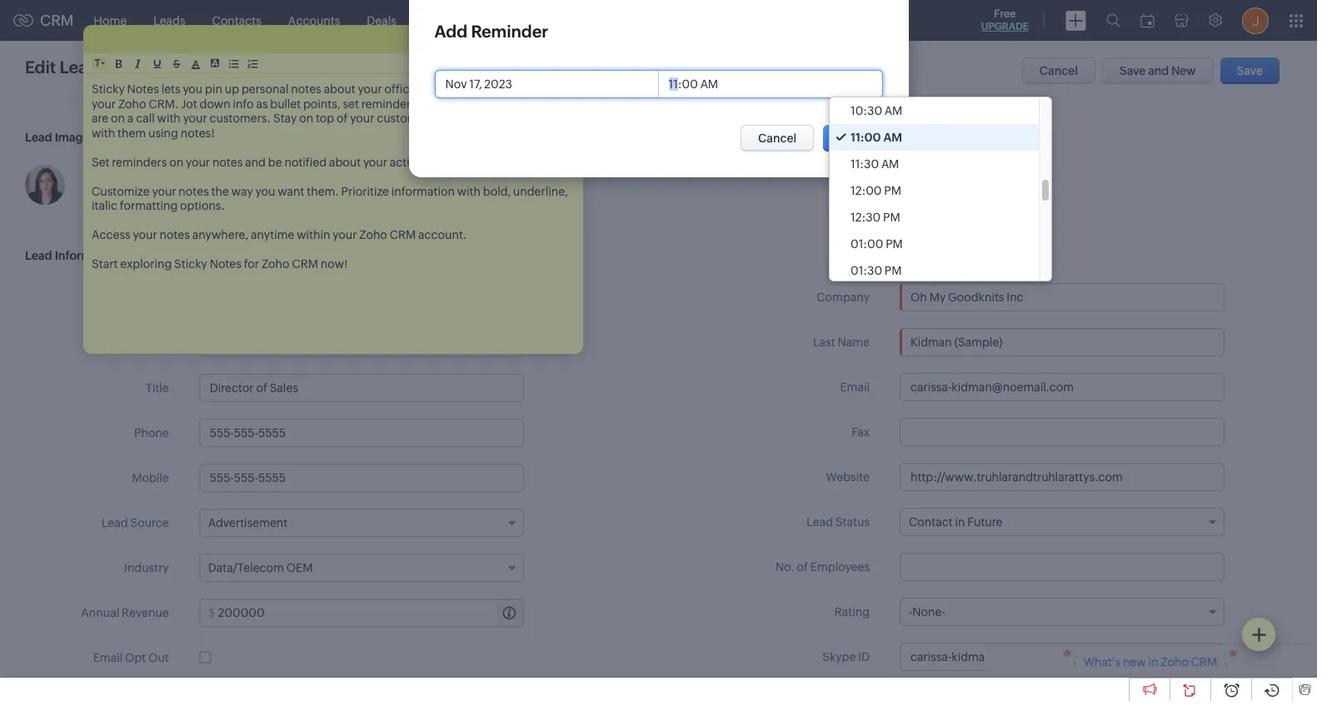 Task type: locate. For each thing, give the bounding box(es) containing it.
01:00
[[851, 237, 884, 251]]

am
[[885, 104, 903, 117], [884, 131, 902, 144], [882, 157, 899, 171]]

12:30 pm
[[851, 211, 900, 224]]

save button
[[1220, 57, 1280, 84], [823, 125, 883, 152]]

0 vertical spatial am
[[885, 104, 903, 117]]

notes!
[[181, 126, 215, 140]]

0 horizontal spatial edit
[[25, 57, 56, 77]]

name for last name
[[838, 336, 870, 349]]

am for 10:30 am
[[885, 104, 903, 117]]

on down using
[[169, 155, 183, 169]]

lead for lead status
[[807, 516, 833, 529]]

from
[[485, 82, 511, 96]]

1 horizontal spatial save
[[1120, 64, 1146, 77]]

as
[[256, 97, 268, 110]]

0 horizontal spatial of
[[337, 112, 348, 125]]

1 vertical spatial notes
[[210, 257, 242, 271]]

lead up are
[[60, 57, 98, 77]]

0 horizontal spatial zoho
[[118, 97, 146, 110]]

within inside the sticky notes lets you pin up personal notes about your official work items from within your zoho crm. jot down info as bullet points, set reminders, and create to-dos while you are on a call with your customers. stay on top of your customers' info before you engage with them using notes!
[[514, 82, 547, 96]]

pm right 12:00
[[884, 184, 902, 197]]

anytime
[[251, 228, 294, 242]]

lead left the status
[[807, 516, 833, 529]]

pm for 12:00 pm
[[884, 184, 902, 197]]

2 vertical spatial and
[[245, 155, 266, 169]]

you right way at the left of page
[[255, 185, 275, 198]]

save and new
[[1120, 64, 1196, 77]]

name
[[838, 336, 870, 349], [137, 337, 169, 350]]

id
[[858, 651, 870, 664]]

want
[[278, 185, 304, 198]]

1 horizontal spatial email
[[840, 381, 870, 394]]

accounts
[[288, 14, 340, 27]]

list box
[[830, 97, 1052, 284]]

am for 11:00 am
[[884, 131, 902, 144]]

0 horizontal spatial and
[[245, 155, 266, 169]]

1 vertical spatial save button
[[823, 125, 883, 152]]

lead left image at top
[[25, 131, 52, 144]]

your
[[358, 82, 382, 96], [92, 97, 116, 110], [183, 112, 207, 125], [350, 112, 374, 125], [186, 155, 210, 169], [363, 155, 387, 169], [152, 185, 176, 198], [133, 228, 157, 242], [333, 228, 357, 242]]

1 horizontal spatial with
[[157, 112, 181, 125]]

2 vertical spatial crm
[[292, 257, 318, 271]]

you inside customize your notes the way you want them. prioritize information with bold, underline, italic formatting options.
[[255, 185, 275, 198]]

lead for lead information
[[25, 249, 52, 262]]

0 vertical spatial cancel button
[[1022, 57, 1096, 84]]

lead status
[[807, 516, 870, 529]]

save down profile icon
[[1237, 64, 1263, 77]]

1 horizontal spatial info
[[440, 112, 461, 125]]

call
[[136, 112, 155, 125]]

lead source
[[102, 517, 169, 530]]

1 horizontal spatial of
[[797, 561, 808, 574]]

2 horizontal spatial with
[[457, 185, 481, 198]]

am for 11:30 am
[[882, 157, 899, 171]]

save button up 11:30
[[823, 125, 883, 152]]

1 horizontal spatial edit
[[107, 60, 128, 74]]

name right first
[[137, 337, 169, 350]]

within up now!
[[297, 228, 330, 242]]

edit
[[25, 57, 56, 77], [107, 60, 128, 74]]

and left be
[[245, 155, 266, 169]]

and inside the sticky notes lets you pin up personal notes about your official work items from within your zoho crm. jot down info as bullet points, set reminders, and create to-dos while you are on a call with your customers. stay on top of your customers' info before you engage with them using notes!
[[422, 97, 443, 110]]

0 vertical spatial crm
[[40, 12, 74, 29]]

your up exploring
[[133, 228, 157, 242]]

phone
[[134, 427, 169, 440]]

0 vertical spatial info
[[233, 97, 254, 110]]

1 horizontal spatial and
[[422, 97, 443, 110]]

2 vertical spatial with
[[457, 185, 481, 198]]

annual revenue
[[81, 607, 169, 620]]

1 vertical spatial am
[[884, 131, 902, 144]]

list box containing 10:30 am
[[830, 97, 1052, 284]]

save button down profile icon
[[1220, 57, 1280, 84]]

info
[[233, 97, 254, 110], [440, 112, 461, 125]]

lead
[[60, 57, 98, 77], [25, 131, 52, 144], [25, 249, 52, 262], [103, 291, 130, 304], [807, 516, 833, 529], [102, 517, 128, 530]]

rating
[[835, 606, 870, 619]]

delete image
[[538, 28, 554, 50]]

while
[[519, 97, 548, 110]]

owner
[[132, 291, 169, 304]]

email for email opt out
[[93, 652, 123, 665]]

11:30 am
[[851, 157, 899, 171]]

1 vertical spatial crm
[[390, 228, 416, 242]]

1 vertical spatial of
[[797, 561, 808, 574]]

1 horizontal spatial cancel
[[1040, 64, 1078, 77]]

1 horizontal spatial notes
[[210, 257, 242, 271]]

1 vertical spatial info
[[440, 112, 461, 125]]

save up 11:30
[[840, 132, 866, 145]]

about up prioritize in the left of the page
[[329, 155, 361, 169]]

account.
[[418, 228, 467, 242]]

italic
[[92, 199, 118, 212]]

1 vertical spatial cancel button
[[741, 125, 814, 152]]

pm
[[884, 184, 902, 197], [883, 211, 900, 224], [886, 237, 903, 251], [885, 264, 902, 277]]

0 vertical spatial email
[[840, 381, 870, 394]]

profile image
[[1242, 7, 1269, 34]]

add
[[435, 22, 468, 41]]

about inside the sticky notes lets you pin up personal notes about your official work items from within your zoho crm. jot down info as bullet points, set reminders, and create to-dos while you are on a call with your customers. stay on top of your customers' info before you engage with them using notes!
[[324, 82, 356, 96]]

within up while
[[514, 82, 547, 96]]

your inside customize your notes the way you want them. prioritize information with bold, underline, italic formatting options.
[[152, 185, 176, 198]]

skype id
[[823, 651, 870, 664]]

lead left owner
[[103, 291, 130, 304]]

zoho right for
[[262, 257, 290, 271]]

before
[[463, 112, 499, 125]]

with left the "bold,"
[[457, 185, 481, 198]]

None text field
[[659, 71, 882, 97], [279, 330, 523, 357], [900, 373, 1225, 402], [199, 374, 524, 402], [900, 418, 1225, 447], [199, 419, 524, 447], [900, 553, 1225, 582], [900, 643, 1225, 672], [659, 71, 882, 97], [279, 330, 523, 357], [900, 373, 1225, 402], [199, 374, 524, 402], [900, 418, 1225, 447], [199, 419, 524, 447], [900, 553, 1225, 582], [900, 643, 1225, 672]]

sticky notes lets you pin up personal notes about your official work items from within your zoho crm. jot down info as bullet points, set reminders, and create to-dos while you are on a call with your customers. stay on top of your customers' info before you engage with them using notes!
[[92, 82, 572, 140]]

and left new
[[1148, 64, 1169, 77]]

sticky down anywhere,
[[174, 257, 207, 271]]

0 horizontal spatial email
[[93, 652, 123, 665]]

on left a
[[111, 112, 125, 125]]

notes up options.
[[179, 185, 209, 198]]

you down dos
[[501, 112, 521, 125]]

personal
[[242, 82, 289, 96]]

bullet
[[270, 97, 301, 110]]

0 horizontal spatial with
[[92, 126, 115, 140]]

info up the customers. at the left of the page
[[233, 97, 254, 110]]

and down work
[[422, 97, 443, 110]]

2 horizontal spatial zoho
[[359, 228, 387, 242]]

1 vertical spatial email
[[93, 652, 123, 665]]

of down the set
[[337, 112, 348, 125]]

zoho up a
[[118, 97, 146, 110]]

pm right 12:30
[[883, 211, 900, 224]]

2 horizontal spatial crm
[[390, 228, 416, 242]]

skype
[[823, 651, 856, 664]]

with down are
[[92, 126, 115, 140]]

0 horizontal spatial save
[[840, 132, 866, 145]]

0 vertical spatial of
[[337, 112, 348, 125]]

now!
[[321, 257, 348, 271]]

edit inside edit lead edit page layout
[[107, 60, 128, 74]]

to-
[[482, 97, 496, 110]]

website
[[826, 471, 870, 484]]

save inside button
[[1120, 64, 1146, 77]]

0 horizontal spatial cancel
[[758, 132, 797, 145]]

first name
[[111, 337, 169, 350]]

12:00
[[851, 184, 882, 197]]

info down the create
[[440, 112, 461, 125]]

2 horizontal spatial and
[[1148, 64, 1169, 77]]

on
[[111, 112, 125, 125], [299, 112, 313, 125], [169, 155, 183, 169]]

1 vertical spatial zoho
[[359, 228, 387, 242]]

1 horizontal spatial zoho
[[262, 257, 290, 271]]

1 horizontal spatial within
[[514, 82, 547, 96]]

name right last
[[838, 336, 870, 349]]

notified
[[284, 155, 327, 169]]

notes up "points,"
[[291, 82, 321, 96]]

1 vertical spatial and
[[422, 97, 443, 110]]

lead left information
[[25, 249, 52, 262]]

0 horizontal spatial within
[[297, 228, 330, 242]]

crm left home
[[40, 12, 74, 29]]

customize your notes the way you want them. prioritize information with bold, underline, italic formatting options.
[[92, 185, 571, 212]]

lead left source
[[102, 517, 128, 530]]

create menu element
[[1056, 0, 1097, 40]]

name for first name
[[137, 337, 169, 350]]

about up the set
[[324, 82, 356, 96]]

of
[[337, 112, 348, 125], [797, 561, 808, 574]]

0 horizontal spatial notes
[[127, 82, 159, 96]]

0 horizontal spatial sticky
[[92, 82, 125, 96]]

1 horizontal spatial name
[[838, 336, 870, 349]]

stay
[[273, 112, 297, 125]]

0 horizontal spatial cancel button
[[741, 125, 814, 152]]

crm left account.
[[390, 228, 416, 242]]

0 vertical spatial save button
[[1220, 57, 1280, 84]]

crm
[[40, 12, 74, 29], [390, 228, 416, 242], [292, 257, 318, 271]]

0 vertical spatial notes
[[127, 82, 159, 96]]

notes inside the sticky notes lets you pin up personal notes about your official work items from within your zoho crm. jot down info as bullet points, set reminders, and create to-dos while you are on a call with your customers. stay on top of your customers' info before you engage with them using notes!
[[127, 82, 159, 96]]

am right 10:30 at the top of page
[[885, 104, 903, 117]]

01:30 pm
[[851, 264, 902, 277]]

zoho inside the sticky notes lets you pin up personal notes about your official work items from within your zoho crm. jot down info as bullet points, set reminders, and create to-dos while you are on a call with your customers. stay on top of your customers' info before you engage with them using notes!
[[118, 97, 146, 110]]

notes left for
[[210, 257, 242, 271]]

notes down page
[[127, 82, 159, 96]]

no. of employees
[[776, 561, 870, 574]]

lead for lead source
[[102, 517, 128, 530]]

pm right '01:00' at the right top of page
[[886, 237, 903, 251]]

sticky down edit lead edit page layout
[[92, 82, 125, 96]]

am right 11:00
[[884, 131, 902, 144]]

2 vertical spatial am
[[882, 157, 899, 171]]

0 vertical spatial zoho
[[118, 97, 146, 110]]

lead information
[[25, 249, 120, 262]]

your up the formatting
[[152, 185, 176, 198]]

save left new
[[1120, 64, 1146, 77]]

with down the crm.
[[157, 112, 181, 125]]

10:30
[[851, 104, 882, 117]]

email left opt
[[93, 652, 123, 665]]

01:00 pm
[[851, 237, 903, 251]]

of right no. at the bottom right of page
[[797, 561, 808, 574]]

1 vertical spatial about
[[329, 155, 361, 169]]

free upgrade
[[981, 7, 1029, 32]]

crm left now!
[[292, 257, 318, 271]]

contacts link
[[199, 0, 275, 40]]

email up fax
[[840, 381, 870, 394]]

down
[[200, 97, 231, 110]]

lead owner
[[103, 291, 169, 304]]

lead for lead owner
[[103, 291, 130, 304]]

1 horizontal spatial save button
[[1220, 57, 1280, 84]]

1 horizontal spatial on
[[169, 155, 183, 169]]

cancel
[[1040, 64, 1078, 77], [758, 132, 797, 145]]

upgrade
[[981, 21, 1029, 32]]

01:30
[[851, 264, 882, 277]]

jot
[[181, 97, 197, 110]]

a
[[127, 112, 134, 125]]

notes
[[291, 82, 321, 96], [212, 155, 243, 169], [179, 185, 209, 198], [160, 228, 190, 242]]

first
[[111, 337, 135, 350]]

leads link
[[140, 0, 199, 40]]

you up engage
[[550, 97, 570, 110]]

and
[[1148, 64, 1169, 77], [422, 97, 443, 110], [245, 155, 266, 169]]

create new sticky note image
[[1252, 627, 1267, 642]]

am right 11:30
[[882, 157, 899, 171]]

edit down crm "link"
[[25, 57, 56, 77]]

pm right "01:30"
[[885, 264, 902, 277]]

2 horizontal spatial on
[[299, 112, 313, 125]]

0 vertical spatial and
[[1148, 64, 1169, 77]]

save
[[1120, 64, 1146, 77], [1237, 64, 1263, 77], [840, 132, 866, 145]]

None text field
[[900, 328, 1225, 357], [900, 463, 1225, 492], [199, 464, 524, 492], [218, 600, 523, 627], [900, 328, 1225, 357], [900, 463, 1225, 492], [199, 464, 524, 492], [218, 600, 523, 627]]

zoho
[[118, 97, 146, 110], [359, 228, 387, 242], [262, 257, 290, 271]]

0 horizontal spatial name
[[137, 337, 169, 350]]

1 horizontal spatial crm
[[292, 257, 318, 271]]

zoho down prioritize in the left of the page
[[359, 228, 387, 242]]

on left "top"
[[299, 112, 313, 125]]

1 vertical spatial sticky
[[174, 257, 207, 271]]

edit left page
[[107, 60, 128, 74]]

reminders,
[[361, 97, 420, 110]]

0 vertical spatial about
[[324, 82, 356, 96]]

your up prioritize in the left of the page
[[363, 155, 387, 169]]

0 vertical spatial within
[[514, 82, 547, 96]]

0 vertical spatial sticky
[[92, 82, 125, 96]]

pin
[[205, 82, 222, 96]]



Task type: describe. For each thing, give the bounding box(es) containing it.
0 vertical spatial cancel
[[1040, 64, 1078, 77]]

pm for 01:00 pm
[[886, 237, 903, 251]]

10:30 am
[[851, 104, 903, 117]]

tasks link
[[410, 0, 466, 40]]

set
[[343, 97, 359, 110]]

actions.
[[390, 155, 433, 169]]

free
[[994, 7, 1016, 20]]

annual
[[81, 607, 119, 620]]

create
[[445, 97, 479, 110]]

your up now!
[[333, 228, 357, 242]]

exploring
[[120, 257, 172, 271]]

your down notes!
[[186, 155, 210, 169]]

information
[[55, 249, 120, 262]]

layout
[[159, 60, 196, 74]]

reminders
[[112, 155, 167, 169]]

customers.
[[210, 112, 271, 125]]

pm for 12:30 pm
[[883, 211, 900, 224]]

dos
[[496, 97, 516, 110]]

0 horizontal spatial on
[[111, 112, 125, 125]]

0 horizontal spatial crm
[[40, 12, 74, 29]]

profile element
[[1232, 0, 1279, 40]]

about for notified
[[329, 155, 361, 169]]

using
[[148, 126, 178, 140]]

edit page layout link
[[107, 60, 196, 74]]

start exploring sticky notes for zoho crm now!
[[92, 257, 348, 271]]

new
[[1172, 64, 1196, 77]]

items
[[453, 82, 483, 96]]

sticky inside the sticky notes lets you pin up personal notes about your official work items from within your zoho crm. jot down info as bullet points, set reminders, and create to-dos while you are on a call with your customers. stay on top of your customers' info before you engage with them using notes!
[[92, 82, 125, 96]]

12:30
[[851, 211, 881, 224]]

revenue
[[122, 607, 169, 620]]

engage
[[523, 112, 565, 125]]

formatting
[[120, 199, 178, 212]]

deals
[[367, 14, 397, 27]]

your up notes!
[[183, 112, 207, 125]]

access your notes anywhere, anytime within your zoho crm account.
[[92, 228, 467, 242]]

MMM D, YYYY text field
[[435, 71, 659, 97]]

email for email
[[840, 381, 870, 394]]

page
[[130, 60, 157, 74]]

you up jot at the left of page
[[183, 82, 203, 96]]

home
[[94, 14, 127, 27]]

edit lead edit page layout
[[25, 57, 196, 77]]

notes inside customize your notes the way you want them. prioritize information with bold, underline, italic formatting options.
[[179, 185, 209, 198]]

source
[[130, 517, 169, 530]]

access
[[92, 228, 131, 242]]

up
[[225, 82, 239, 96]]

add reminder
[[435, 22, 549, 41]]

reminder
[[471, 22, 549, 41]]

the
[[211, 185, 229, 198]]

image
[[55, 131, 90, 144]]

2 horizontal spatial save
[[1237, 64, 1263, 77]]

company
[[817, 291, 870, 304]]

lead image
[[25, 131, 90, 144]]

status
[[836, 516, 870, 529]]

1 vertical spatial cancel
[[758, 132, 797, 145]]

calendar image
[[1141, 14, 1155, 27]]

11:00
[[851, 131, 881, 144]]

points,
[[303, 97, 340, 110]]

email opt out
[[93, 652, 169, 665]]

0 horizontal spatial info
[[233, 97, 254, 110]]

image image
[[25, 165, 65, 205]]

contacts
[[212, 14, 262, 27]]

title
[[146, 382, 169, 395]]

accounts link
[[275, 0, 354, 40]]

way
[[231, 185, 253, 198]]

out
[[148, 652, 169, 665]]

information
[[391, 185, 455, 198]]

start
[[92, 257, 118, 271]]

notes down the formatting
[[160, 228, 190, 242]]

industry
[[124, 562, 169, 575]]

crm link
[[13, 12, 74, 29]]

reminder image
[[517, 28, 534, 50]]

1 horizontal spatial cancel button
[[1022, 57, 1096, 84]]

no.
[[776, 561, 795, 574]]

0 vertical spatial with
[[157, 112, 181, 125]]

notes inside the sticky notes lets you pin up personal notes about your official work items from within your zoho crm. jot down info as bullet points, set reminders, and create to-dos while you are on a call with your customers. stay on top of your customers' info before you engage with them using notes!
[[291, 82, 321, 96]]

set reminders on your notes and be notified about your actions.
[[92, 155, 433, 169]]

bold,
[[483, 185, 511, 198]]

them.
[[307, 185, 339, 198]]

0 horizontal spatial save button
[[823, 125, 883, 152]]

1 vertical spatial with
[[92, 126, 115, 140]]

lets
[[161, 82, 180, 96]]

crm.
[[149, 97, 179, 110]]

opt
[[125, 652, 146, 665]]

and inside button
[[1148, 64, 1169, 77]]

your down the set
[[350, 112, 374, 125]]

your up are
[[92, 97, 116, 110]]

create menu image
[[1066, 10, 1087, 30]]

search element
[[1097, 0, 1131, 41]]

options.
[[180, 199, 225, 212]]

1 horizontal spatial sticky
[[174, 257, 207, 271]]

top
[[316, 112, 334, 125]]

them
[[118, 126, 146, 140]]

work
[[424, 82, 451, 96]]

official
[[385, 82, 422, 96]]

are
[[92, 112, 108, 125]]

meetings
[[479, 14, 530, 27]]

notes up the the
[[212, 155, 243, 169]]

about for notes
[[324, 82, 356, 96]]

with inside customize your notes the way you want them. prioritize information with bold, underline, italic formatting options.
[[457, 185, 481, 198]]

set
[[92, 155, 110, 169]]

your up the set
[[358, 82, 382, 96]]

search image
[[1107, 13, 1121, 27]]

of inside the sticky notes lets you pin up personal notes about your official work items from within your zoho crm. jot down info as bullet points, set reminders, and create to-dos while you are on a call with your customers. stay on top of your customers' info before you engage with them using notes!
[[337, 112, 348, 125]]

pm for 01:30 pm
[[885, 264, 902, 277]]

last
[[813, 336, 836, 349]]

be
[[268, 155, 282, 169]]

employees
[[811, 561, 870, 574]]

lead for lead image
[[25, 131, 52, 144]]

2 vertical spatial zoho
[[262, 257, 290, 271]]

home link
[[80, 0, 140, 40]]

1 vertical spatial within
[[297, 228, 330, 242]]

leads
[[153, 14, 185, 27]]



Task type: vqa. For each thing, say whether or not it's contained in the screenshot.
Am
yes



